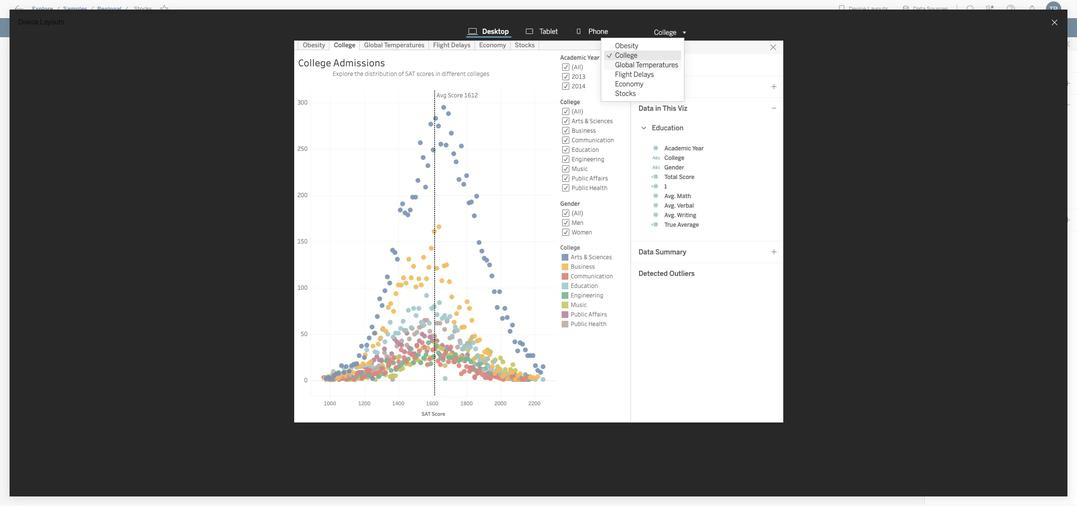 Task type: vqa. For each thing, say whether or not it's contained in the screenshot.
Regional link
yes



Task type: locate. For each thing, give the bounding box(es) containing it.
1 horizontal spatial stocks
[[615, 90, 636, 98]]

college down obesity
[[615, 51, 638, 60]]

0 horizontal spatial /
[[56, 6, 60, 12]]

0 vertical spatial stocks
[[134, 6, 152, 12]]

flight
[[615, 70, 633, 79]]

tablet button
[[523, 27, 561, 36]]

1 vertical spatial college
[[615, 51, 638, 60]]

tab list
[[461, 27, 617, 38]]

samples
[[63, 6, 87, 12]]

regional
[[97, 6, 122, 12]]

college inside obesity college global temperatures flight delays economy stocks
[[615, 51, 638, 60]]

global
[[615, 61, 635, 69]]

stocks right regional link
[[134, 6, 152, 12]]

2 horizontal spatial /
[[125, 6, 128, 12]]

2 / from the left
[[91, 6, 94, 12]]

/
[[56, 6, 60, 12], [91, 6, 94, 12], [125, 6, 128, 12]]

0 vertical spatial college
[[654, 28, 677, 37]]

stocks inside obesity college global temperatures flight delays economy stocks
[[615, 90, 636, 98]]

skip
[[25, 7, 41, 16]]

/ left stocks element
[[125, 6, 128, 12]]

stocks down economy
[[615, 90, 636, 98]]

obesity college global temperatures flight delays economy stocks
[[615, 42, 679, 98]]

college
[[654, 28, 677, 37], [615, 51, 638, 60]]

/ right to
[[56, 6, 60, 12]]

/ right samples
[[91, 6, 94, 12]]

tablet
[[540, 27, 558, 36]]

delays
[[634, 70, 654, 79]]

college up temperatures
[[654, 28, 677, 37]]

0 horizontal spatial college
[[615, 51, 638, 60]]

stocks
[[134, 6, 152, 12], [615, 90, 636, 98]]

skip to content link
[[23, 5, 97, 18]]

1 vertical spatial stocks
[[615, 90, 636, 98]]

explore
[[32, 6, 53, 12]]

list box
[[602, 38, 684, 101]]

layouts
[[40, 18, 64, 26]]

1 horizontal spatial college
[[654, 28, 677, 37]]

regional link
[[97, 5, 122, 13]]

3 / from the left
[[125, 6, 128, 12]]

college button
[[651, 27, 689, 38]]

tab list containing desktop
[[461, 27, 617, 38]]

device layouts
[[18, 18, 64, 26]]

1 horizontal spatial /
[[91, 6, 94, 12]]

0 horizontal spatial stocks
[[134, 6, 152, 12]]



Task type: describe. For each thing, give the bounding box(es) containing it.
device
[[18, 18, 39, 26]]

desktop
[[483, 27, 509, 36]]

samples link
[[63, 5, 88, 13]]

temperatures
[[636, 61, 679, 69]]

1 / from the left
[[56, 6, 60, 12]]

economy
[[615, 80, 644, 88]]

explore link
[[32, 5, 54, 13]]

stocks element
[[131, 6, 155, 12]]

college inside popup button
[[654, 28, 677, 37]]

phone button
[[573, 27, 611, 36]]

explore / samples / regional /
[[32, 6, 128, 12]]

phone
[[589, 27, 608, 36]]

content
[[52, 7, 82, 16]]

list box containing obesity
[[602, 38, 684, 101]]

to
[[43, 7, 51, 16]]

desktop button
[[466, 27, 512, 38]]

skip to content
[[25, 7, 82, 16]]

obesity
[[615, 42, 639, 50]]



